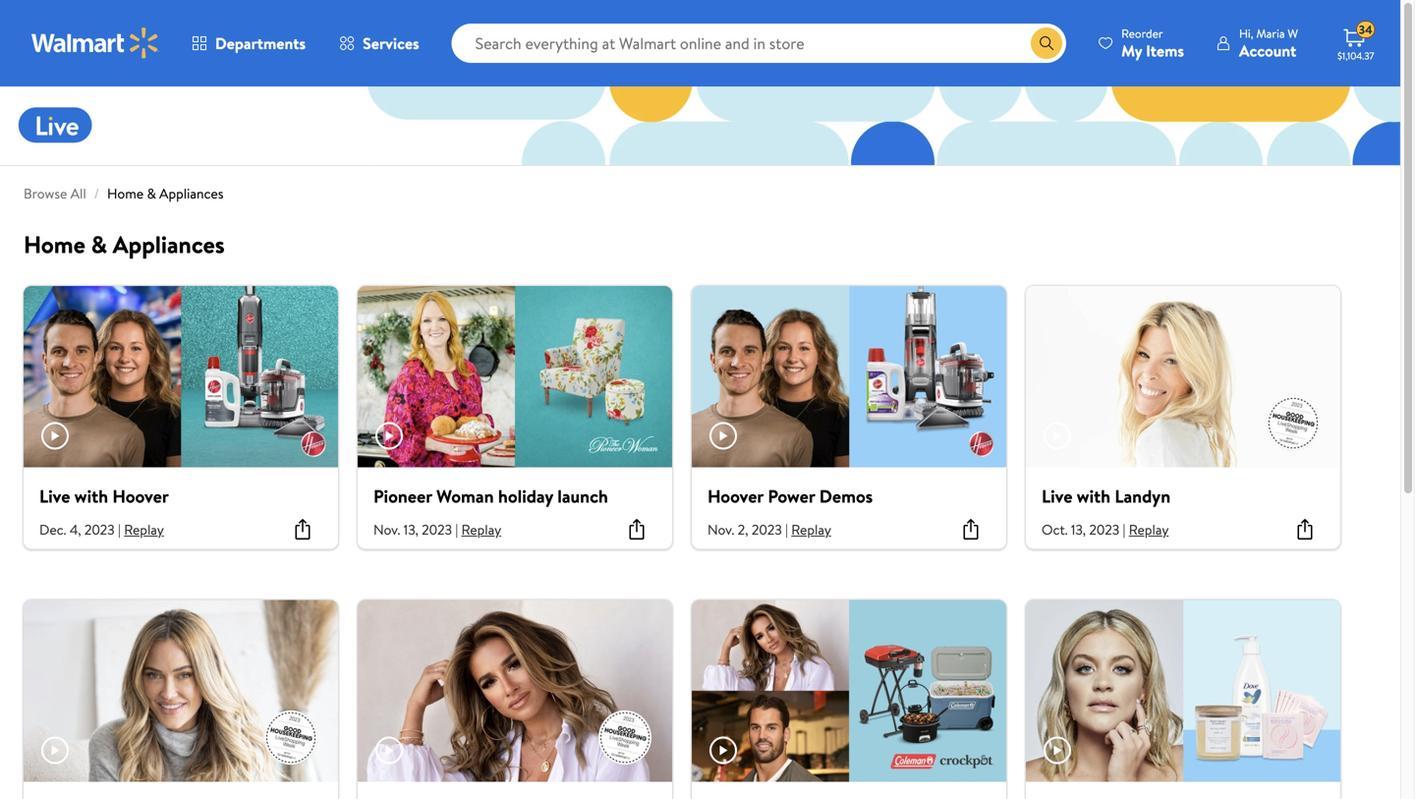 Task type: locate. For each thing, give the bounding box(es) containing it.
1 horizontal spatial share actions image
[[1294, 518, 1317, 541]]

replay
[[124, 520, 164, 539], [462, 520, 501, 539], [792, 520, 831, 539], [1129, 520, 1169, 539]]

| down woman
[[455, 520, 458, 539]]

pioneer
[[374, 484, 432, 509]]

0 horizontal spatial home
[[24, 228, 85, 261]]

nov. for hoover
[[708, 520, 735, 539]]

items
[[1146, 40, 1184, 61]]

0 horizontal spatial &
[[91, 228, 107, 261]]

replay down landyn
[[1129, 520, 1169, 539]]

1 share actions image from the left
[[625, 518, 649, 541]]

0 vertical spatial &
[[147, 184, 156, 203]]

with up oct. 13, 2023 | replay
[[1077, 484, 1111, 509]]

2 | from the left
[[455, 520, 458, 539]]

0 vertical spatial home
[[107, 184, 144, 203]]

0 horizontal spatial share actions image
[[625, 518, 649, 541]]

1 share actions image from the left
[[291, 518, 315, 541]]

| down live with hoover
[[118, 520, 121, 539]]

hi, maria w account
[[1240, 25, 1299, 61]]

live for live with hoover
[[39, 484, 70, 509]]

1 horizontal spatial hoover
[[708, 484, 764, 509]]

hoover
[[112, 484, 169, 509], [708, 484, 764, 509]]

2,
[[738, 520, 749, 539]]

1 vertical spatial home
[[24, 228, 85, 261]]

1 replay from the left
[[124, 520, 164, 539]]

dec.
[[39, 520, 66, 539]]

2023 right 2,
[[752, 520, 782, 539]]

0 horizontal spatial nov.
[[374, 520, 400, 539]]

& down /
[[91, 228, 107, 261]]

4 replay link from the left
[[1129, 520, 1169, 539]]

home & appliances link
[[107, 184, 224, 203]]

2 13, from the left
[[1071, 520, 1086, 539]]

3 replay link from the left
[[792, 520, 831, 539]]

1 replay link from the left
[[124, 520, 164, 539]]

2 replay link from the left
[[462, 520, 501, 539]]

1 with from the left
[[74, 484, 108, 509]]

0 horizontal spatial with
[[74, 484, 108, 509]]

replay down live with hoover
[[124, 520, 164, 539]]

services button
[[323, 20, 436, 67]]

13, down pioneer
[[404, 520, 419, 539]]

4 2023 from the left
[[1090, 520, 1120, 539]]

2 nov. from the left
[[708, 520, 735, 539]]

woman
[[437, 484, 494, 509]]

13, for live
[[1071, 520, 1086, 539]]

pioneer woman holiday launch
[[374, 484, 608, 509]]

with up "dec. 4, 2023 | replay"
[[74, 484, 108, 509]]

all
[[71, 184, 86, 203]]

2023 right 4,
[[84, 520, 115, 539]]

3 replay from the left
[[792, 520, 831, 539]]

1 2023 from the left
[[84, 520, 115, 539]]

replay for landyn
[[1129, 520, 1169, 539]]

with for hoover
[[74, 484, 108, 509]]

nov. down pioneer
[[374, 520, 400, 539]]

hoover up 2,
[[708, 484, 764, 509]]

replay link down power
[[792, 520, 831, 539]]

4 | from the left
[[1123, 520, 1126, 539]]

appliances up home & appliances
[[159, 184, 224, 203]]

13, right oct.
[[1071, 520, 1086, 539]]

2 share actions image from the left
[[1294, 518, 1317, 541]]

share actions image
[[291, 518, 315, 541], [1294, 518, 1317, 541]]

1 vertical spatial &
[[91, 228, 107, 261]]

live up oct.
[[1042, 484, 1073, 509]]

2 replay from the left
[[462, 520, 501, 539]]

2 live from the left
[[1042, 484, 1073, 509]]

3 2023 from the left
[[752, 520, 782, 539]]

w
[[1288, 25, 1299, 42]]

3 | from the left
[[786, 520, 788, 539]]

| for hoover
[[118, 520, 121, 539]]

share actions image for landyn
[[1294, 518, 1317, 541]]

share actions image
[[625, 518, 649, 541], [959, 518, 983, 541]]

34
[[1359, 21, 1373, 38]]

2023 down live with landyn
[[1090, 520, 1120, 539]]

replay link down landyn
[[1129, 520, 1169, 539]]

share actions image for hoover
[[291, 518, 315, 541]]

with
[[74, 484, 108, 509], [1077, 484, 1111, 509]]

2023
[[84, 520, 115, 539], [422, 520, 452, 539], [752, 520, 782, 539], [1090, 520, 1120, 539]]

replay down power
[[792, 520, 831, 539]]

0 horizontal spatial share actions image
[[291, 518, 315, 541]]

&
[[147, 184, 156, 203], [91, 228, 107, 261]]

appliances
[[159, 184, 224, 203], [113, 228, 225, 261]]

home down browse all link
[[24, 228, 85, 261]]

walmart desktop image
[[24, 286, 338, 468], [358, 286, 672, 468], [692, 286, 1007, 468], [1026, 286, 1341, 468], [24, 600, 338, 782], [358, 600, 672, 782], [692, 600, 1007, 782], [1026, 600, 1341, 782]]

| down live with landyn
[[1123, 520, 1126, 539]]

1 13, from the left
[[404, 520, 419, 539]]

13,
[[404, 520, 419, 539], [1071, 520, 1086, 539]]

| for demos
[[786, 520, 788, 539]]

2 hoover from the left
[[708, 484, 764, 509]]

0 vertical spatial appliances
[[159, 184, 224, 203]]

home
[[107, 184, 144, 203], [24, 228, 85, 261]]

oct. 13, 2023 | replay
[[1042, 520, 1169, 539]]

nov. left 2,
[[708, 520, 735, 539]]

1 | from the left
[[118, 520, 121, 539]]

appliances down home & appliances "link"
[[113, 228, 225, 261]]

1 horizontal spatial 13,
[[1071, 520, 1086, 539]]

live
[[39, 484, 70, 509], [1042, 484, 1073, 509]]

nov.
[[374, 520, 400, 539], [708, 520, 735, 539]]

hi,
[[1240, 25, 1254, 42]]

0 horizontal spatial live
[[39, 484, 70, 509]]

2 share actions image from the left
[[959, 518, 983, 541]]

1 horizontal spatial nov.
[[708, 520, 735, 539]]

|
[[118, 520, 121, 539], [455, 520, 458, 539], [786, 520, 788, 539], [1123, 520, 1126, 539]]

home & appliances
[[24, 228, 225, 261]]

replay link down live with hoover
[[124, 520, 164, 539]]

1 live from the left
[[39, 484, 70, 509]]

nov. for pioneer
[[374, 520, 400, 539]]

| down hoover power demos
[[786, 520, 788, 539]]

Walmart Site-Wide search field
[[452, 24, 1067, 63]]

Search search field
[[452, 24, 1067, 63]]

live up 'dec.'
[[39, 484, 70, 509]]

1 nov. from the left
[[374, 520, 400, 539]]

2023 down woman
[[422, 520, 452, 539]]

replay for hoover
[[124, 520, 164, 539]]

2 with from the left
[[1077, 484, 1111, 509]]

home right /
[[107, 184, 144, 203]]

0 horizontal spatial 13,
[[404, 520, 419, 539]]

live background image
[[350, 87, 1401, 165]]

maria
[[1257, 25, 1285, 42]]

with for landyn
[[1077, 484, 1111, 509]]

search icon image
[[1039, 35, 1055, 51]]

& right /
[[147, 184, 156, 203]]

1 horizontal spatial home
[[107, 184, 144, 203]]

my
[[1122, 40, 1143, 61]]

4 replay from the left
[[1129, 520, 1169, 539]]

hoover up "dec. 4, 2023 | replay"
[[112, 484, 169, 509]]

0 horizontal spatial hoover
[[112, 484, 169, 509]]

1 horizontal spatial live
[[1042, 484, 1073, 509]]

2 2023 from the left
[[422, 520, 452, 539]]

replay down pioneer woman holiday launch
[[462, 520, 501, 539]]

1 horizontal spatial with
[[1077, 484, 1111, 509]]

replay link
[[124, 520, 164, 539], [462, 520, 501, 539], [792, 520, 831, 539], [1129, 520, 1169, 539]]

2023 for landyn
[[1090, 520, 1120, 539]]

| for holiday
[[455, 520, 458, 539]]

1 horizontal spatial share actions image
[[959, 518, 983, 541]]

share actions image for hoover power demos
[[959, 518, 983, 541]]

replay link down pioneer woman holiday launch
[[462, 520, 501, 539]]

2023 for demos
[[752, 520, 782, 539]]



Task type: vqa. For each thing, say whether or not it's contained in the screenshot.
Returns
no



Task type: describe. For each thing, give the bounding box(es) containing it.
browse all link
[[24, 184, 86, 203]]

launch
[[558, 484, 608, 509]]

demos
[[820, 484, 873, 509]]

dec. 4, 2023 | replay
[[39, 520, 164, 539]]

replay link for landyn
[[1129, 520, 1169, 539]]

1 vertical spatial appliances
[[113, 228, 225, 261]]

browse
[[24, 184, 67, 203]]

1 horizontal spatial &
[[147, 184, 156, 203]]

4,
[[70, 520, 81, 539]]

live with hoover
[[39, 484, 169, 509]]

replay link for demos
[[792, 520, 831, 539]]

account
[[1240, 40, 1297, 61]]

landyn
[[1115, 484, 1171, 509]]

replay link for hoover
[[124, 520, 164, 539]]

browse all / home & appliances
[[24, 184, 224, 203]]

nov. 2, 2023 | replay
[[708, 520, 831, 539]]

power
[[768, 484, 815, 509]]

walmart image
[[31, 28, 159, 59]]

reorder my items
[[1122, 25, 1184, 61]]

replay for demos
[[792, 520, 831, 539]]

holiday
[[498, 484, 553, 509]]

2023 for hoover
[[84, 520, 115, 539]]

live for live with landyn
[[1042, 484, 1073, 509]]

$1,104.37
[[1338, 49, 1375, 62]]

1 hoover from the left
[[112, 484, 169, 509]]

oct.
[[1042, 520, 1068, 539]]

replay for holiday
[[462, 520, 501, 539]]

nov. 13, 2023 | replay
[[374, 520, 501, 539]]

replay link for holiday
[[462, 520, 501, 539]]

2023 for holiday
[[422, 520, 452, 539]]

/
[[94, 184, 99, 203]]

reorder
[[1122, 25, 1163, 42]]

departments button
[[175, 20, 323, 67]]

services
[[363, 32, 419, 54]]

live image
[[8, 84, 106, 163]]

departments
[[215, 32, 306, 54]]

live with landyn
[[1042, 484, 1171, 509]]

share actions image for pioneer woman holiday launch
[[625, 518, 649, 541]]

hoover power demos
[[708, 484, 873, 509]]

13, for pioneer
[[404, 520, 419, 539]]

| for landyn
[[1123, 520, 1126, 539]]



